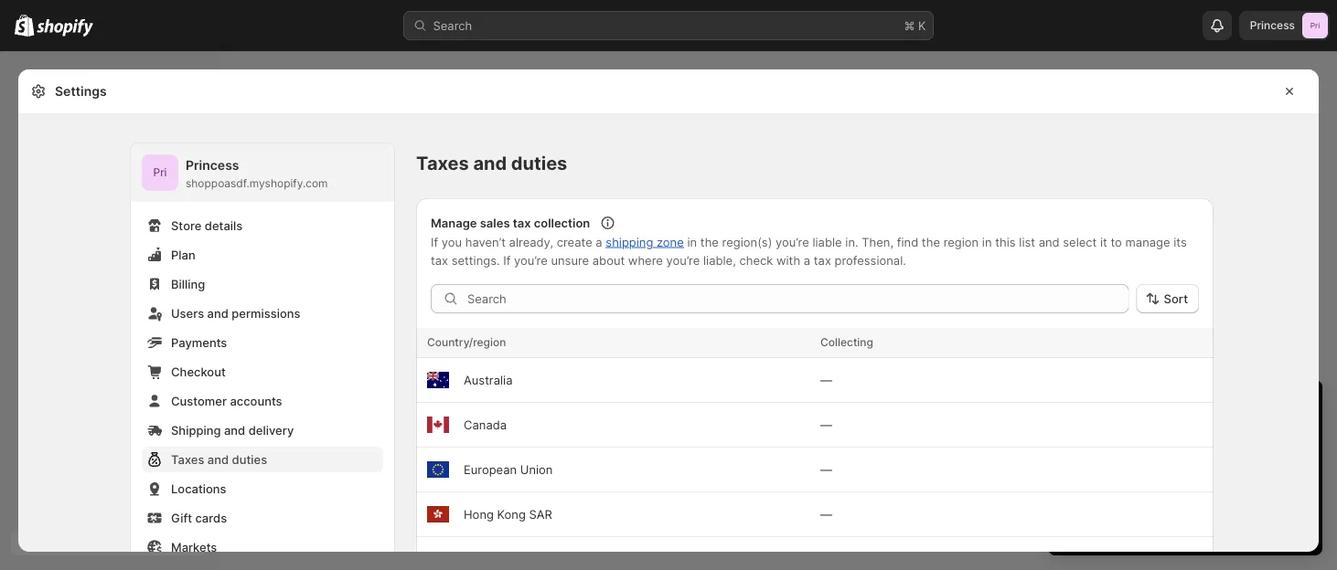 Task type: describe. For each thing, give the bounding box(es) containing it.
store details
[[171, 219, 243, 233]]

0 horizontal spatial in
[[688, 235, 697, 249]]

1 horizontal spatial taxes
[[416, 152, 469, 175]]

manage
[[431, 216, 477, 230]]

already,
[[509, 235, 554, 249]]

princess for princess shoppoasdf.myshopify.com
[[186, 158, 239, 173]]

a inside in the region(s) you're liable in. then, find the region in this list and select it to manage its tax settings. if you're unsure about where you're liable, check with a tax professional.
[[804, 253, 811, 268]]

delivery
[[249, 424, 294, 438]]

unsure
[[551, 253, 589, 268]]

$1/month
[[1182, 448, 1235, 463]]

taxes and duties inside shop settings menu element
[[171, 453, 267, 467]]

princess image
[[142, 155, 178, 191]]

2 vertical spatial to
[[1199, 467, 1211, 481]]

zone
[[657, 235, 684, 249]]

payments link
[[142, 330, 383, 356]]

about
[[593, 253, 625, 268]]

⌘
[[904, 18, 915, 32]]

princess for princess
[[1251, 19, 1296, 32]]

accounts
[[230, 394, 282, 409]]

shipping
[[606, 235, 654, 249]]

pri button
[[142, 155, 178, 191]]

shoppoasdf.myshopify.com
[[186, 177, 328, 190]]

plan link
[[142, 242, 383, 268]]

settings
[[55, 84, 107, 99]]

find
[[897, 235, 919, 249]]

store details link
[[142, 213, 383, 239]]

shopify image
[[15, 14, 34, 36]]

create
[[557, 235, 593, 249]]

plan inside switch to a paid plan and get: first 3 months for $1/month to customize your online store and add bonus features
[[1160, 430, 1184, 444]]

pick
[[1149, 518, 1171, 532]]

pick your plan link
[[1067, 512, 1305, 538]]

permissions
[[232, 307, 301, 321]]

1 day left in your trial element
[[1049, 428, 1323, 556]]

0 horizontal spatial tax
[[431, 253, 448, 268]]

country/region
[[427, 336, 506, 350]]

select
[[1063, 235, 1097, 249]]

if inside in the region(s) you're liable in. then, find the region in this list and select it to manage its tax settings. if you're unsure about where you're liable, check with a tax professional.
[[503, 253, 511, 268]]

a inside switch to a paid plan and get: first 3 months for $1/month to customize your online store and add bonus features
[[1123, 430, 1130, 444]]

in inside dropdown button
[[1151, 397, 1166, 419]]

liable
[[813, 235, 842, 249]]

2 vertical spatial your
[[1174, 518, 1197, 532]]

online
[[1081, 485, 1115, 499]]

locations
[[171, 482, 227, 496]]

payments
[[171, 336, 227, 350]]

then,
[[862, 235, 894, 249]]

— for european union
[[821, 463, 833, 477]]

hong kong sar
[[464, 508, 552, 522]]

markets link
[[142, 535, 383, 561]]

liable,
[[704, 253, 736, 268]]

in.
[[846, 235, 859, 249]]

and down shipping and delivery
[[208, 453, 229, 467]]

locations link
[[142, 477, 383, 502]]

region
[[944, 235, 979, 249]]

shipping and delivery
[[171, 424, 294, 438]]

for
[[1163, 448, 1179, 463]]

left
[[1117, 397, 1145, 419]]

checkout
[[171, 365, 226, 379]]

— for hong kong sar
[[821, 508, 833, 522]]

settings.
[[452, 253, 500, 268]]

union
[[520, 463, 553, 477]]

pick your plan
[[1149, 518, 1223, 532]]

store
[[171, 219, 202, 233]]

region(s)
[[722, 235, 773, 249]]

0 vertical spatial duties
[[511, 152, 568, 175]]

1 horizontal spatial tax
[[513, 216, 531, 230]]

2 the from the left
[[922, 235, 941, 249]]

its
[[1174, 235, 1187, 249]]

users
[[171, 307, 204, 321]]

0 horizontal spatial a
[[596, 235, 603, 249]]

shopify image
[[37, 19, 94, 37]]

kong
[[497, 508, 526, 522]]

and inside in the region(s) you're liable in. then, find the region in this list and select it to manage its tax settings. if you're unsure about where you're liable, check with a tax professional.
[[1039, 235, 1060, 249]]

customer accounts link
[[142, 389, 383, 414]]

1 horizontal spatial taxes and duties
[[416, 152, 568, 175]]

1 vertical spatial to
[[1108, 430, 1120, 444]]

Search text field
[[468, 285, 1130, 314]]

in the region(s) you're liable in. then, find the region in this list and select it to manage its tax settings. if you're unsure about where you're liable, check with a tax professional.
[[431, 235, 1187, 268]]

0 horizontal spatial you're
[[514, 253, 548, 268]]

collecting
[[821, 336, 874, 350]]

taxes and duties link
[[142, 447, 383, 473]]

and up $1/month
[[1188, 430, 1209, 444]]

gift
[[171, 511, 192, 526]]

check
[[740, 253, 773, 268]]

markets
[[171, 541, 217, 555]]

billing link
[[142, 272, 383, 297]]

store
[[1118, 485, 1147, 499]]

and down customer accounts
[[224, 424, 245, 438]]

sort button
[[1137, 285, 1199, 314]]

your inside switch to a paid plan and get: first 3 months for $1/month to customize your online store and add bonus features
[[1275, 467, 1300, 481]]

shipping
[[171, 424, 221, 438]]

1 horizontal spatial in
[[983, 235, 992, 249]]

features
[[1238, 485, 1284, 499]]

duties inside shop settings menu element
[[232, 453, 267, 467]]

0 horizontal spatial if
[[431, 235, 438, 249]]

first
[[1081, 448, 1104, 463]]

paid
[[1133, 430, 1157, 444]]

it
[[1101, 235, 1108, 249]]

haven't
[[465, 235, 506, 249]]

sort
[[1164, 292, 1189, 306]]

users and permissions link
[[142, 301, 383, 327]]

search
[[433, 18, 472, 32]]

you
[[442, 235, 462, 249]]

day
[[1080, 397, 1112, 419]]

to inside in the region(s) you're liable in. then, find the region in this list and select it to manage its tax settings. if you're unsure about where you're liable, check with a tax professional.
[[1111, 235, 1122, 249]]

european union
[[464, 463, 553, 477]]

switch to a paid plan and get: first 3 months for $1/month to customize your online store and add bonus features
[[1067, 430, 1300, 499]]



Task type: locate. For each thing, give the bounding box(es) containing it.
your right pick
[[1174, 518, 1197, 532]]

sales
[[480, 216, 510, 230]]

1 vertical spatial your
[[1275, 467, 1300, 481]]

canada link
[[464, 418, 507, 432]]

taxes up manage
[[416, 152, 469, 175]]

and left 'add'
[[1150, 485, 1172, 499]]

princess image
[[1303, 13, 1328, 38]]

1 vertical spatial plan
[[1200, 518, 1223, 532]]

1 horizontal spatial plan
[[1200, 518, 1223, 532]]

0 horizontal spatial the
[[701, 235, 719, 249]]

duties down shipping and delivery link
[[232, 453, 267, 467]]

1 vertical spatial a
[[804, 253, 811, 268]]

1 horizontal spatial princess
[[1251, 19, 1296, 32]]

if left you
[[431, 235, 438, 249]]

1 horizontal spatial duties
[[511, 152, 568, 175]]

dialog
[[1327, 70, 1338, 553]]

european union link
[[464, 463, 553, 477]]

0 vertical spatial a
[[596, 235, 603, 249]]

taxes
[[416, 152, 469, 175], [171, 453, 204, 467]]

tax down you
[[431, 253, 448, 268]]

2 vertical spatial a
[[1123, 430, 1130, 444]]

manage sales tax collection
[[431, 216, 590, 230]]

you're down already,
[[514, 253, 548, 268]]

list
[[1020, 235, 1036, 249]]

cards
[[195, 511, 227, 526]]

2 horizontal spatial in
[[1151, 397, 1166, 419]]

to right 'it'
[[1111, 235, 1122, 249]]

0 vertical spatial princess
[[1251, 19, 1296, 32]]

to up 3
[[1108, 430, 1120, 444]]

where
[[628, 253, 663, 268]]

the up liable,
[[701, 235, 719, 249]]

tax down liable
[[814, 253, 832, 268]]

— for canada
[[821, 418, 833, 432]]

⌘ k
[[904, 18, 926, 32]]

0 vertical spatial taxes
[[416, 152, 469, 175]]

you're
[[776, 235, 810, 249], [514, 253, 548, 268], [667, 253, 700, 268]]

plan
[[171, 248, 196, 262]]

this
[[996, 235, 1016, 249]]

in
[[688, 235, 697, 249], [983, 235, 992, 249], [1151, 397, 1166, 419]]

1 vertical spatial taxes and duties
[[171, 453, 267, 467]]

european
[[464, 463, 517, 477]]

manage
[[1126, 235, 1171, 249]]

1 vertical spatial princess
[[186, 158, 239, 173]]

3
[[1107, 448, 1114, 463]]

add
[[1175, 485, 1196, 499]]

customize
[[1214, 467, 1272, 481]]

if down haven't
[[503, 253, 511, 268]]

0 horizontal spatial taxes
[[171, 453, 204, 467]]

taxes and duties up sales
[[416, 152, 568, 175]]

princess inside princess shoppoasdf.myshopify.com
[[186, 158, 239, 173]]

0 vertical spatial if
[[431, 235, 438, 249]]

taxes and duties down shipping and delivery
[[171, 453, 267, 467]]

plan up for
[[1160, 430, 1184, 444]]

shipping zone link
[[606, 235, 684, 249]]

0 vertical spatial taxes and duties
[[416, 152, 568, 175]]

1 vertical spatial taxes
[[171, 453, 204, 467]]

2 horizontal spatial tax
[[814, 253, 832, 268]]

taxes and duties
[[416, 152, 568, 175], [171, 453, 267, 467]]

duties up the collection
[[511, 152, 568, 175]]

australia
[[464, 373, 513, 387]]

0 vertical spatial to
[[1111, 235, 1122, 249]]

customer
[[171, 394, 227, 409]]

and
[[473, 152, 507, 175], [1039, 235, 1060, 249], [207, 307, 229, 321], [224, 424, 245, 438], [1188, 430, 1209, 444], [208, 453, 229, 467], [1150, 485, 1172, 499]]

hong kong sar link
[[464, 508, 552, 522]]

switch
[[1067, 430, 1105, 444]]

1 — from the top
[[821, 373, 833, 387]]

checkout link
[[142, 360, 383, 385]]

taxes inside shop settings menu element
[[171, 453, 204, 467]]

1 vertical spatial duties
[[232, 453, 267, 467]]

0 horizontal spatial duties
[[232, 453, 267, 467]]

1 day left in your trial button
[[1049, 381, 1323, 419]]

customer accounts
[[171, 394, 282, 409]]

— for australia
[[821, 373, 833, 387]]

1 horizontal spatial you're
[[667, 253, 700, 268]]

a
[[596, 235, 603, 249], [804, 253, 811, 268], [1123, 430, 1130, 444]]

plan inside pick your plan link
[[1200, 518, 1223, 532]]

and right users
[[207, 307, 229, 321]]

princess up shoppoasdf.myshopify.com
[[186, 158, 239, 173]]

plan
[[1160, 430, 1184, 444], [1200, 518, 1223, 532]]

hong
[[464, 508, 494, 522]]

a up about
[[596, 235, 603, 249]]

1
[[1067, 397, 1075, 419]]

1 the from the left
[[701, 235, 719, 249]]

details
[[205, 219, 243, 233]]

users and permissions
[[171, 307, 301, 321]]

2 — from the top
[[821, 418, 833, 432]]

1 day left in your trial
[[1067, 397, 1247, 419]]

gift cards
[[171, 511, 227, 526]]

shipping and delivery link
[[142, 418, 383, 444]]

if
[[431, 235, 438, 249], [503, 253, 511, 268]]

tax up already,
[[513, 216, 531, 230]]

canada
[[464, 418, 507, 432]]

settings dialog
[[18, 70, 1319, 571]]

0 vertical spatial your
[[1171, 397, 1209, 419]]

billing
[[171, 277, 205, 291]]

in right zone
[[688, 235, 697, 249]]

your left trial
[[1171, 397, 1209, 419]]

taxes down "shipping"
[[171, 453, 204, 467]]

2 horizontal spatial you're
[[776, 235, 810, 249]]

professional.
[[835, 253, 907, 268]]

2 horizontal spatial a
[[1123, 430, 1130, 444]]

3 — from the top
[[821, 463, 833, 477]]

0 vertical spatial plan
[[1160, 430, 1184, 444]]

1 horizontal spatial if
[[503, 253, 511, 268]]

to
[[1111, 235, 1122, 249], [1108, 430, 1120, 444], [1199, 467, 1211, 481]]

if you haven't already, create a shipping zone
[[431, 235, 684, 249]]

get:
[[1212, 430, 1234, 444]]

4 — from the top
[[821, 508, 833, 522]]

1 horizontal spatial the
[[922, 235, 941, 249]]

princess left princess icon at the top of page
[[1251, 19, 1296, 32]]

in left this
[[983, 235, 992, 249]]

a left "paid" at the bottom
[[1123, 430, 1130, 444]]

collection
[[534, 216, 590, 230]]

plan down bonus
[[1200, 518, 1223, 532]]

and right list
[[1039, 235, 1060, 249]]

you're up with
[[776, 235, 810, 249]]

trial
[[1214, 397, 1247, 419]]

gift cards link
[[142, 506, 383, 532]]

to down $1/month
[[1199, 467, 1211, 481]]

the right find
[[922, 235, 941, 249]]

with
[[777, 253, 801, 268]]

and up sales
[[473, 152, 507, 175]]

in right left
[[1151, 397, 1166, 419]]

shop settings menu element
[[131, 144, 394, 571]]

1 horizontal spatial a
[[804, 253, 811, 268]]

you're down zone
[[667, 253, 700, 268]]

your inside dropdown button
[[1171, 397, 1209, 419]]

0 horizontal spatial plan
[[1160, 430, 1184, 444]]

your up the features
[[1275, 467, 1300, 481]]

k
[[919, 18, 926, 32]]

0 horizontal spatial princess
[[186, 158, 239, 173]]

a right with
[[804, 253, 811, 268]]

australia link
[[464, 373, 513, 387]]

bonus
[[1200, 485, 1234, 499]]

months
[[1118, 448, 1160, 463]]

1 vertical spatial if
[[503, 253, 511, 268]]

0 horizontal spatial taxes and duties
[[171, 453, 267, 467]]

sar
[[529, 508, 552, 522]]



Task type: vqa. For each thing, say whether or not it's contained in the screenshot.
Canada
yes



